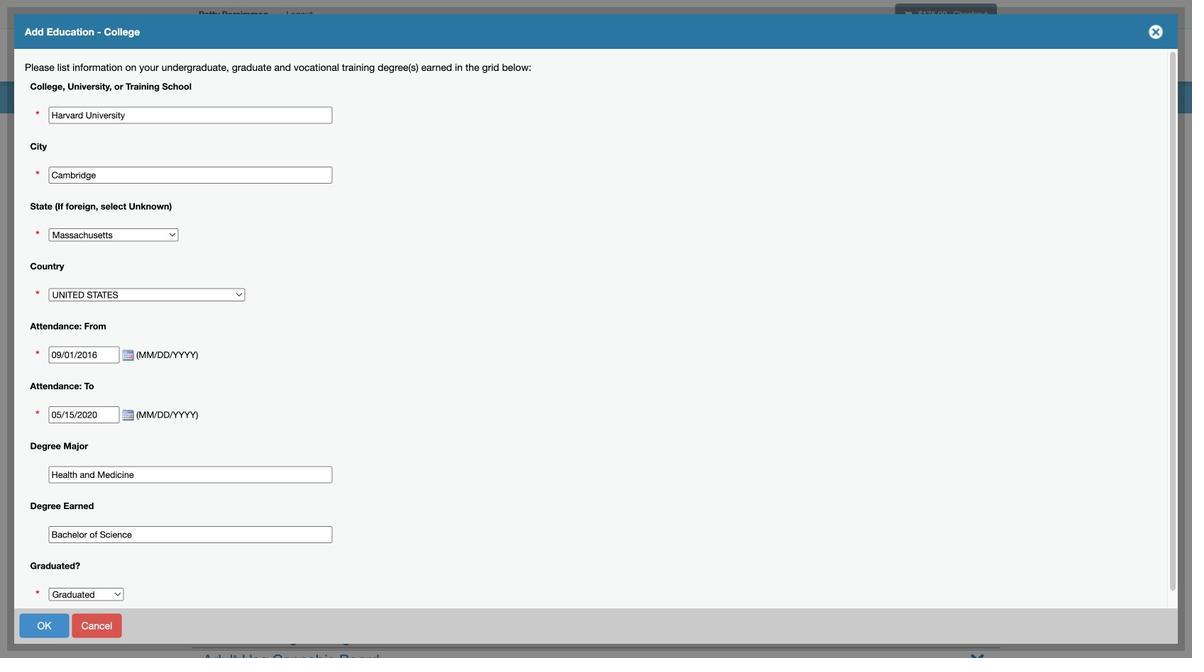 Task type: locate. For each thing, give the bounding box(es) containing it.
1 vertical spatial chevron down image
[[970, 650, 985, 659]]

illinois department of financial and professional regulation image
[[192, 32, 515, 77]]

None text field
[[49, 107, 333, 124], [49, 167, 333, 184], [49, 347, 120, 364], [49, 467, 333, 484], [49, 527, 333, 544], [49, 107, 333, 124], [49, 167, 333, 184], [49, 347, 120, 364], [49, 467, 333, 484], [49, 527, 333, 544]]

None image field
[[120, 350, 134, 362], [120, 410, 134, 422], [120, 350, 134, 362], [120, 410, 134, 422]]

shopping cart image
[[905, 10, 912, 18]]

2 chevron down image from the top
[[970, 650, 985, 659]]

0 vertical spatial chevron down image
[[970, 603, 985, 618]]

close window image
[[1145, 21, 1168, 43], [1145, 21, 1168, 43]]

None button
[[20, 614, 69, 638], [72, 614, 122, 638], [205, 614, 262, 638], [264, 614, 304, 638], [1074, 614, 1162, 638], [20, 614, 69, 638], [72, 614, 122, 638], [205, 614, 262, 638], [264, 614, 304, 638], [1074, 614, 1162, 638]]

None text field
[[49, 407, 120, 424]]

chevron down image
[[970, 603, 985, 618], [970, 650, 985, 659]]



Task type: describe. For each thing, give the bounding box(es) containing it.
1 chevron down image from the top
[[970, 603, 985, 618]]



Task type: vqa. For each thing, say whether or not it's contained in the screenshot.
email field
no



